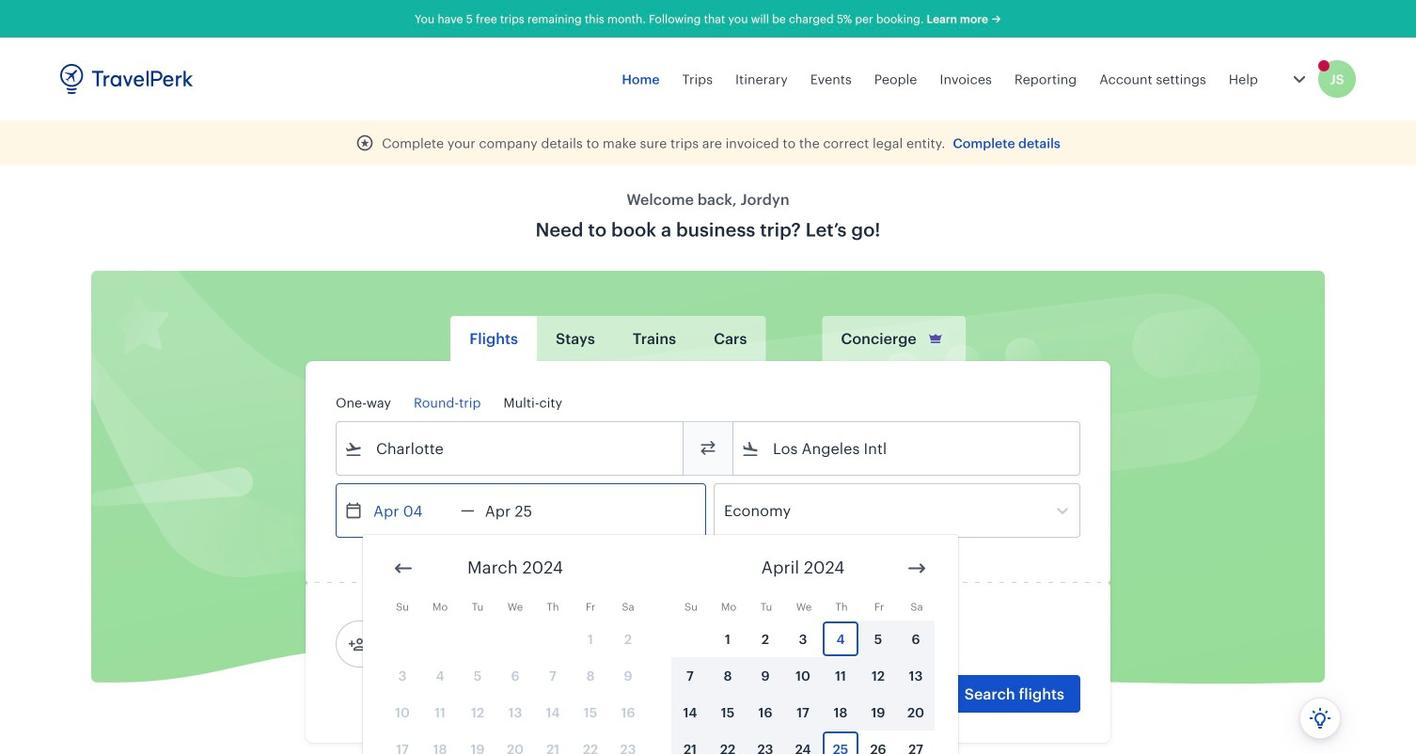Task type: describe. For each thing, give the bounding box(es) containing it.
Add first traveler search field
[[367, 629, 563, 659]]

calendar application
[[363, 535, 1417, 755]]

Depart text field
[[363, 485, 461, 537]]

Return text field
[[475, 485, 573, 537]]



Task type: locate. For each thing, give the bounding box(es) containing it.
To search field
[[760, 434, 1056, 464]]

From search field
[[363, 434, 659, 464]]

move backward to switch to the previous month. image
[[392, 557, 415, 580]]

move forward to switch to the next month. image
[[906, 557, 929, 580]]



